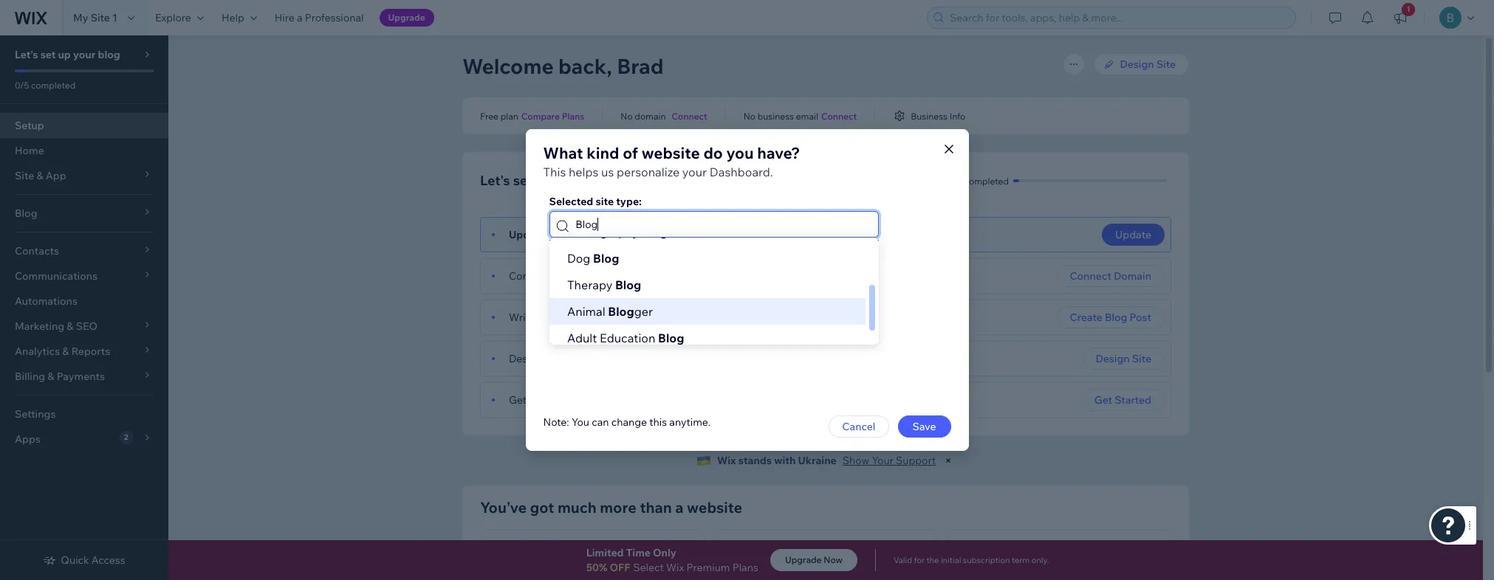 Task type: locate. For each thing, give the bounding box(es) containing it.
subscription
[[963, 556, 1010, 566]]

let's up 'setup'
[[15, 48, 38, 61]]

0/5 completed
[[15, 80, 76, 91], [948, 175, 1009, 187]]

up inside sidebar element
[[58, 48, 71, 61]]

upgrade for upgrade
[[388, 12, 425, 23]]

upgrade inside button
[[388, 12, 425, 23]]

1 horizontal spatial to
[[897, 564, 905, 575]]

business
[[911, 110, 948, 122]]

up
[[58, 48, 71, 61], [536, 172, 552, 189]]

with down facebook & instagram ads
[[1042, 564, 1059, 575]]

0 vertical spatial let's set up your blog
[[15, 48, 120, 61]]

to right add
[[897, 564, 905, 575]]

0/5
[[15, 80, 29, 91], [948, 175, 963, 187]]

0/5 completed up 'setup'
[[15, 80, 76, 91]]

0 horizontal spatial on
[[547, 564, 558, 575]]

1 horizontal spatial let's set up your blog
[[480, 172, 616, 189]]

no up the of
[[621, 110, 633, 122]]

ger
[[634, 304, 653, 319]]

a right hire
[[297, 11, 303, 24]]

your left site.
[[729, 575, 748, 581]]

more
[[600, 499, 637, 517]]

1 horizontal spatial on
[[560, 394, 572, 407]]

1 horizontal spatial a
[[553, 270, 558, 283]]

1 vertical spatial with
[[1042, 564, 1059, 575]]

1 no from the left
[[621, 110, 633, 122]]

0 horizontal spatial 1
[[112, 11, 117, 24]]

your inside what kind of website do you have? this helps us personalize your dashboard.
[[682, 165, 707, 180]]

blog for therapy
[[615, 278, 641, 293]]

plans down app at the bottom of the page
[[733, 561, 759, 575]]

1 vertical spatial let's
[[480, 172, 510, 189]]

business info button
[[893, 109, 966, 123]]

premium
[[687, 561, 730, 575]]

50%
[[586, 561, 608, 575]]

2 update from the left
[[1116, 228, 1152, 242]]

design site down search for tools, apps, help & more... field
[[1120, 58, 1176, 71]]

0 horizontal spatial plans
[[562, 110, 585, 122]]

started
[[1115, 394, 1152, 407]]

0 vertical spatial completed
[[31, 80, 76, 91]]

0/5 down info
[[948, 175, 963, 187]]

blog up dog
[[573, 228, 595, 242]]

powerful
[[788, 564, 825, 575]]

the left right
[[1122, 564, 1136, 575]]

1 vertical spatial design site
[[1096, 352, 1152, 366]]

1 horizontal spatial set
[[513, 172, 533, 189]]

update button
[[1102, 224, 1165, 246]]

1 horizontal spatial up
[[536, 172, 552, 189]]

google up the can
[[574, 394, 610, 407]]

1 vertical spatial completed
[[965, 175, 1009, 187]]

let's set up your blog up selected
[[480, 172, 616, 189]]

blog down type
[[593, 251, 619, 266]]

0 horizontal spatial 0/5
[[15, 80, 29, 91]]

instagram
[[1041, 545, 1091, 559]]

0 horizontal spatial let's set up your blog
[[15, 48, 120, 61]]

wix down only
[[666, 561, 684, 575]]

1 horizontal spatial get
[[1095, 394, 1113, 407]]

dashboard.
[[710, 165, 773, 180]]

1 horizontal spatial connect link
[[821, 109, 857, 123]]

set inside sidebar element
[[40, 48, 56, 61]]

your up dog
[[548, 228, 570, 242]]

connect up write
[[509, 270, 550, 283]]

1
[[1407, 4, 1411, 14], [112, 11, 117, 24]]

1 horizontal spatial 1
[[1407, 4, 1411, 14]]

a left custom
[[553, 270, 558, 283]]

site inside attract site visitors with ads that reach the right audience.
[[993, 564, 1008, 575]]

blog up ger
[[615, 278, 641, 293]]

personalize
[[617, 165, 680, 180]]

0 vertical spatial seo
[[513, 545, 535, 559]]

0 vertical spatial 0/5 completed
[[15, 80, 76, 91]]

0 horizontal spatial set
[[40, 48, 56, 61]]

attract
[[963, 564, 991, 575]]

setup
[[15, 119, 44, 132]]

0 vertical spatial plans
[[562, 110, 585, 122]]

your down do
[[682, 165, 707, 180]]

0 vertical spatial 0/5
[[15, 80, 29, 91]]

0 horizontal spatial 0/5 completed
[[15, 80, 76, 91]]

0 vertical spatial set
[[40, 48, 56, 61]]

0 vertical spatial let's
[[15, 48, 38, 61]]

google inside rank higher on google using advanced seo tools.
[[560, 564, 590, 575]]

the
[[927, 556, 939, 566], [1122, 564, 1136, 575]]

0/5 completed down info
[[948, 175, 1009, 187]]

cancel button
[[829, 416, 889, 438]]

design down search for tools, apps, help & more... field
[[1120, 58, 1154, 71]]

domain down dog blog on the left
[[599, 270, 635, 283]]

on inside rank higher on google using advanced seo tools.
[[547, 564, 558, 575]]

2 no from the left
[[744, 110, 756, 122]]

0 vertical spatial on
[[560, 394, 572, 407]]

2 vertical spatial site
[[1132, 352, 1152, 366]]

design site up get started button
[[1096, 352, 1152, 366]]

1 horizontal spatial site
[[993, 564, 1008, 575]]

1 vertical spatial 0/5 completed
[[948, 175, 1009, 187]]

1 vertical spatial website
[[569, 352, 607, 366]]

0 horizontal spatial completed
[[31, 80, 76, 91]]

a right than
[[675, 499, 684, 517]]

add
[[879, 564, 895, 575]]

free plan compare plans
[[480, 110, 585, 122]]

0 horizontal spatial up
[[58, 48, 71, 61]]

what kind of website do you have? this helps us personalize your dashboard.
[[543, 143, 800, 180]]

set left this
[[513, 172, 533, 189]]

0 vertical spatial wix
[[717, 454, 736, 468]]

1 horizontal spatial with
[[1042, 564, 1059, 575]]

my site 1
[[73, 11, 117, 24]]

blog right 'first'
[[583, 311, 605, 324]]

kind
[[587, 143, 619, 163]]

site down post
[[1132, 352, 1152, 366]]

your
[[73, 48, 96, 61], [682, 165, 707, 180], [555, 172, 584, 189], [548, 228, 570, 242], [538, 311, 559, 324], [545, 352, 567, 366], [729, 575, 748, 581]]

1 horizontal spatial 0/5
[[948, 175, 963, 187]]

1 get from the left
[[509, 394, 527, 407]]

dog
[[567, 251, 590, 266]]

my
[[73, 11, 88, 24]]

0 vertical spatial site
[[91, 11, 110, 24]]

plans right 'compare'
[[562, 110, 585, 122]]

0/5 up 'setup'
[[15, 80, 29, 91]]

0 horizontal spatial let's
[[15, 48, 38, 61]]

set
[[40, 48, 56, 61], [513, 172, 533, 189]]

1 horizontal spatial the
[[1122, 564, 1136, 575]]

welcome
[[462, 53, 554, 79]]

your down my
[[73, 48, 96, 61]]

explore
[[155, 11, 191, 24]]

site down search for tools, apps, help & more... field
[[1157, 58, 1176, 71]]

upgrade inside button
[[785, 555, 822, 566]]

0 horizontal spatial connect link
[[672, 109, 708, 123]]

with right stands
[[774, 454, 796, 468]]

0 horizontal spatial no
[[621, 110, 633, 122]]

connect up create
[[1070, 270, 1112, 283]]

no
[[621, 110, 633, 122], [744, 110, 756, 122]]

1 vertical spatial let's set up your blog
[[480, 172, 616, 189]]

no left the business
[[744, 110, 756, 122]]

1 vertical spatial site
[[1157, 58, 1176, 71]]

upgrade button
[[379, 9, 434, 27]]

site right my
[[91, 11, 110, 24]]

1 vertical spatial domain
[[599, 270, 635, 283]]

0 horizontal spatial upgrade
[[388, 12, 425, 23]]

only.
[[1032, 556, 1049, 566]]

found
[[529, 394, 557, 407]]

2 horizontal spatial a
[[675, 499, 684, 517]]

on
[[560, 394, 572, 407], [547, 564, 558, 575]]

get left started
[[1095, 394, 1113, 407]]

seo up the higher at the left of the page
[[513, 545, 535, 559]]

app market
[[747, 545, 805, 559]]

0 vertical spatial domain
[[635, 110, 666, 122]]

1 update from the left
[[509, 228, 546, 242]]

1 vertical spatial on
[[547, 564, 558, 575]]

welcome back, brad
[[462, 53, 664, 79]]

blog up selected site type:
[[587, 172, 616, 189]]

blog for photography
[[641, 225, 667, 239]]

have?
[[757, 143, 800, 163]]

1 vertical spatial upgrade
[[785, 555, 822, 566]]

photography blog
[[567, 225, 667, 239]]

1 vertical spatial a
[[553, 270, 558, 283]]

website
[[642, 143, 700, 163], [569, 352, 607, 366], [687, 499, 743, 517]]

update up connect a custom domain at the left of page
[[509, 228, 546, 242]]

settings
[[15, 408, 56, 421]]

business
[[758, 110, 794, 122]]

1 horizontal spatial upgrade
[[785, 555, 822, 566]]

1 vertical spatial plans
[[733, 561, 759, 575]]

site for selected
[[596, 195, 614, 208]]

on right found
[[560, 394, 572, 407]]

your left 'first'
[[538, 311, 559, 324]]

option
[[549, 298, 865, 325]]

site inside design site button
[[1132, 352, 1152, 366]]

animal blog ger
[[567, 304, 653, 319]]

2 get from the left
[[1095, 394, 1113, 407]]

google left using
[[560, 564, 590, 575]]

seo inside rank higher on google using advanced seo tools.
[[659, 564, 678, 575]]

1 horizontal spatial site
[[1132, 352, 1152, 366]]

list box
[[549, 219, 879, 352]]

domain up the of
[[635, 110, 666, 122]]

website up 'personalize'
[[642, 143, 700, 163]]

connect link up do
[[672, 109, 708, 123]]

let's
[[15, 48, 38, 61], [480, 172, 510, 189]]

0 horizontal spatial a
[[297, 11, 303, 24]]

seo down only
[[659, 564, 678, 575]]

connect inside button
[[1070, 270, 1112, 283]]

design down create blog post
[[1096, 352, 1130, 366]]

wix
[[717, 454, 736, 468], [666, 561, 684, 575]]

0 vertical spatial upgrade
[[388, 12, 425, 23]]

selected site type:
[[549, 195, 642, 208]]

plans
[[562, 110, 585, 122], [733, 561, 759, 575]]

ukraine
[[798, 454, 837, 468]]

update for update your blog type
[[509, 228, 546, 242]]

0 vertical spatial site
[[596, 195, 614, 208]]

0 vertical spatial with
[[774, 454, 796, 468]]

no for no domain
[[621, 110, 633, 122]]

0 horizontal spatial update
[[509, 228, 546, 242]]

to left add
[[868, 564, 877, 575]]

connect domain button
[[1057, 265, 1165, 287]]

0 vertical spatial a
[[297, 11, 303, 24]]

professional
[[305, 11, 364, 24]]

upgrade now
[[785, 555, 843, 566]]

0 horizontal spatial site
[[91, 11, 110, 24]]

completed up 'setup'
[[31, 80, 76, 91]]

1 inside the 1 button
[[1407, 4, 1411, 14]]

connect domain
[[1070, 270, 1152, 283]]

1 vertical spatial up
[[536, 172, 552, 189]]

1 horizontal spatial no
[[744, 110, 756, 122]]

blog left post
[[1105, 311, 1128, 324]]

completed down info
[[965, 175, 1009, 187]]

1 vertical spatial wix
[[666, 561, 684, 575]]

blog for dog
[[593, 251, 619, 266]]

0 vertical spatial google
[[574, 394, 610, 407]]

0 horizontal spatial wix
[[666, 561, 684, 575]]

blog right education
[[658, 331, 684, 346]]

save
[[913, 420, 937, 434]]

blog down 'my site 1'
[[98, 48, 120, 61]]

the right for
[[927, 556, 939, 566]]

on right the higher at the left of the page
[[547, 564, 558, 575]]

1 vertical spatial site
[[993, 564, 1008, 575]]

1 vertical spatial seo
[[659, 564, 678, 575]]

facebook
[[980, 545, 1029, 559]]

1 vertical spatial 0/5
[[948, 175, 963, 187]]

website right than
[[687, 499, 743, 517]]

get inside button
[[1095, 394, 1113, 407]]

blog inside button
[[1105, 311, 1128, 324]]

design your website
[[509, 352, 607, 366]]

support
[[896, 454, 936, 468]]

0 horizontal spatial seo
[[513, 545, 535, 559]]

2 connect link from the left
[[821, 109, 857, 123]]

1 horizontal spatial seo
[[659, 564, 678, 575]]

compare
[[521, 110, 560, 122]]

site
[[91, 11, 110, 24], [1157, 58, 1176, 71], [1132, 352, 1152, 366]]

get left found
[[509, 394, 527, 407]]

1 horizontal spatial completed
[[965, 175, 1009, 187]]

up up setup link
[[58, 48, 71, 61]]

wix left stands
[[717, 454, 736, 468]]

site left "type:"
[[596, 195, 614, 208]]

therapy
[[567, 278, 612, 293]]

website down adult
[[569, 352, 607, 366]]

0 horizontal spatial to
[[868, 564, 877, 575]]

blog down "type:"
[[641, 225, 667, 239]]

of
[[623, 143, 638, 163]]

blog up adult education blog
[[608, 304, 634, 319]]

with
[[774, 454, 796, 468], [1042, 564, 1059, 575]]

your inside sidebar element
[[73, 48, 96, 61]]

design
[[1120, 58, 1154, 71], [509, 352, 543, 366], [1096, 352, 1130, 366]]

facebook & instagram ads
[[980, 545, 1113, 559]]

design site link
[[1094, 53, 1189, 75]]

1 connect link from the left
[[672, 109, 708, 123]]

0 vertical spatial website
[[642, 143, 700, 163]]

update for update
[[1116, 228, 1152, 242]]

set up 'setup'
[[40, 48, 56, 61]]

site down the facebook
[[993, 564, 1008, 575]]

let's left this
[[480, 172, 510, 189]]

connect up do
[[672, 110, 708, 122]]

up down what
[[536, 172, 552, 189]]

connect link right the email
[[821, 109, 857, 123]]

1 horizontal spatial update
[[1116, 228, 1152, 242]]

us
[[601, 165, 614, 180]]

get for get found on google
[[509, 394, 527, 407]]

this
[[543, 165, 566, 180]]

than
[[640, 499, 672, 517]]

access
[[91, 554, 125, 567]]

0 vertical spatial up
[[58, 48, 71, 61]]

2 horizontal spatial site
[[1157, 58, 1176, 71]]

tools.
[[496, 575, 518, 581]]

1 vertical spatial google
[[560, 564, 590, 575]]

connect
[[672, 110, 708, 122], [821, 110, 857, 122], [509, 270, 550, 283], [1070, 270, 1112, 283]]

update inside button
[[1116, 228, 1152, 242]]

0 horizontal spatial site
[[596, 195, 614, 208]]

1 horizontal spatial let's
[[480, 172, 510, 189]]

1 horizontal spatial plans
[[733, 561, 759, 575]]

update up the domain
[[1116, 228, 1152, 242]]

let's set up your blog down my
[[15, 48, 120, 61]]

0 horizontal spatial get
[[509, 394, 527, 407]]



Task type: vqa. For each thing, say whether or not it's contained in the screenshot.
Writers link
no



Task type: describe. For each thing, give the bounding box(es) containing it.
quick
[[61, 554, 89, 567]]

get for get started
[[1095, 394, 1113, 407]]

site.
[[750, 575, 766, 581]]

back,
[[559, 53, 612, 79]]

2 vertical spatial website
[[687, 499, 743, 517]]

upgrade now button
[[770, 550, 858, 572]]

with inside attract site visitors with ads that reach the right audience.
[[1042, 564, 1059, 575]]

quick access
[[61, 554, 125, 567]]

over
[[749, 564, 767, 575]]

compare plans link
[[521, 109, 585, 123]]

selected
[[549, 195, 593, 208]]

let's set up your blog inside sidebar element
[[15, 48, 120, 61]]

0/5 inside sidebar element
[[15, 80, 29, 91]]

got
[[530, 499, 554, 517]]

save button
[[898, 416, 951, 438]]

no for no business email
[[744, 110, 756, 122]]

get started
[[1095, 394, 1152, 407]]

app
[[747, 545, 768, 559]]

you've got much more than a website
[[480, 499, 743, 517]]

connect right the email
[[821, 110, 857, 122]]

on for higher
[[547, 564, 558, 575]]

type
[[597, 228, 620, 242]]

free
[[480, 110, 499, 122]]

post
[[607, 311, 629, 324]]

do
[[704, 143, 723, 163]]

plans inside limited time only 50% off select wix premium plans
[[733, 561, 759, 575]]

type:
[[616, 195, 642, 208]]

automations link
[[0, 289, 168, 314]]

0/5 completed inside sidebar element
[[15, 80, 76, 91]]

blog inside sidebar element
[[98, 48, 120, 61]]

audience.
[[963, 575, 1002, 581]]

market
[[770, 545, 805, 559]]

using
[[592, 564, 615, 575]]

0 horizontal spatial with
[[774, 454, 796, 468]]

visitors
[[1010, 564, 1040, 575]]

1 vertical spatial set
[[513, 172, 533, 189]]

your inside find over 300 powerful web apps to add to your site.
[[729, 575, 748, 581]]

google for found
[[574, 394, 610, 407]]

help
[[222, 11, 244, 24]]

reach
[[1097, 564, 1120, 575]]

Enter your business or website type field
[[571, 212, 874, 237]]

custom
[[561, 270, 597, 283]]

note:
[[543, 416, 569, 429]]

helps
[[569, 165, 599, 180]]

blog for animal
[[608, 304, 634, 319]]

design site inside button
[[1096, 352, 1152, 366]]

on for found
[[560, 394, 572, 407]]

limited time only 50% off select wix premium plans
[[586, 547, 759, 575]]

valid for the initial subscription term only.
[[894, 556, 1049, 566]]

let's inside sidebar element
[[15, 48, 38, 61]]

what
[[543, 143, 583, 163]]

note: you can change this anytime.
[[543, 416, 711, 429]]

1 horizontal spatial wix
[[717, 454, 736, 468]]

automations
[[15, 295, 78, 308]]

business info
[[911, 110, 966, 122]]

no business email connect
[[744, 110, 857, 122]]

email
[[796, 110, 819, 122]]

adult education blog
[[567, 331, 684, 346]]

a for custom
[[553, 270, 558, 283]]

setup link
[[0, 113, 168, 138]]

brad
[[617, 53, 664, 79]]

blog for create
[[1105, 311, 1128, 324]]

education
[[599, 331, 655, 346]]

1 button
[[1384, 0, 1417, 35]]

time
[[626, 547, 651, 560]]

attract site visitors with ads that reach the right audience.
[[963, 564, 1157, 581]]

you
[[727, 143, 754, 163]]

rank
[[496, 564, 517, 575]]

domain
[[1114, 270, 1152, 283]]

limited
[[586, 547, 624, 560]]

site inside the design site link
[[1157, 58, 1176, 71]]

1 to from the left
[[868, 564, 877, 575]]

1 horizontal spatial 0/5 completed
[[948, 175, 1009, 187]]

site for attract
[[993, 564, 1008, 575]]

300
[[769, 564, 786, 575]]

option containing animal
[[549, 298, 865, 325]]

connect link for no business email connect
[[821, 109, 857, 123]]

show your support button
[[843, 454, 936, 468]]

upgrade for upgrade now
[[785, 555, 822, 566]]

the inside attract site visitors with ads that reach the right audience.
[[1122, 564, 1136, 575]]

2 to from the left
[[897, 564, 905, 575]]

dog blog
[[567, 251, 619, 266]]

higher
[[519, 564, 545, 575]]

website inside what kind of website do you have? this helps us personalize your dashboard.
[[642, 143, 700, 163]]

a for professional
[[297, 11, 303, 24]]

hire a professional
[[275, 11, 364, 24]]

post
[[1130, 311, 1152, 324]]

0 horizontal spatial the
[[927, 556, 939, 566]]

animal
[[567, 304, 605, 319]]

create blog post button
[[1057, 307, 1165, 329]]

sidebar element
[[0, 35, 168, 581]]

list box containing photography
[[549, 219, 879, 352]]

2 vertical spatial a
[[675, 499, 684, 517]]

first
[[562, 311, 581, 324]]

your up selected
[[555, 172, 584, 189]]

ads
[[1061, 564, 1076, 575]]

off
[[610, 561, 630, 575]]

hire
[[275, 11, 295, 24]]

design down write
[[509, 352, 543, 366]]

photography
[[567, 225, 639, 239]]

stands
[[739, 454, 772, 468]]

you've
[[480, 499, 527, 517]]

Search for tools, apps, help & more... field
[[946, 7, 1291, 28]]

update your blog type
[[509, 228, 620, 242]]

advanced
[[617, 564, 657, 575]]

find
[[729, 564, 747, 575]]

connect link for no domain connect
[[672, 109, 708, 123]]

google for higher
[[560, 564, 590, 575]]

wix inside limited time only 50% off select wix premium plans
[[666, 561, 684, 575]]

this
[[650, 416, 667, 429]]

completed inside sidebar element
[[31, 80, 76, 91]]

initial
[[941, 556, 961, 566]]

&
[[1031, 545, 1038, 559]]

0 vertical spatial design site
[[1120, 58, 1176, 71]]

find over 300 powerful web apps to add to your site.
[[729, 564, 905, 581]]

your up get found on google at the bottom of the page
[[545, 352, 567, 366]]

design site button
[[1083, 348, 1165, 370]]

quick access button
[[43, 554, 125, 567]]

select
[[633, 561, 664, 575]]

ads
[[1093, 545, 1113, 559]]

show
[[843, 454, 870, 468]]

design inside button
[[1096, 352, 1130, 366]]

only
[[653, 547, 677, 560]]

valid
[[894, 556, 912, 566]]

wix stands with ukraine show your support
[[717, 454, 936, 468]]



